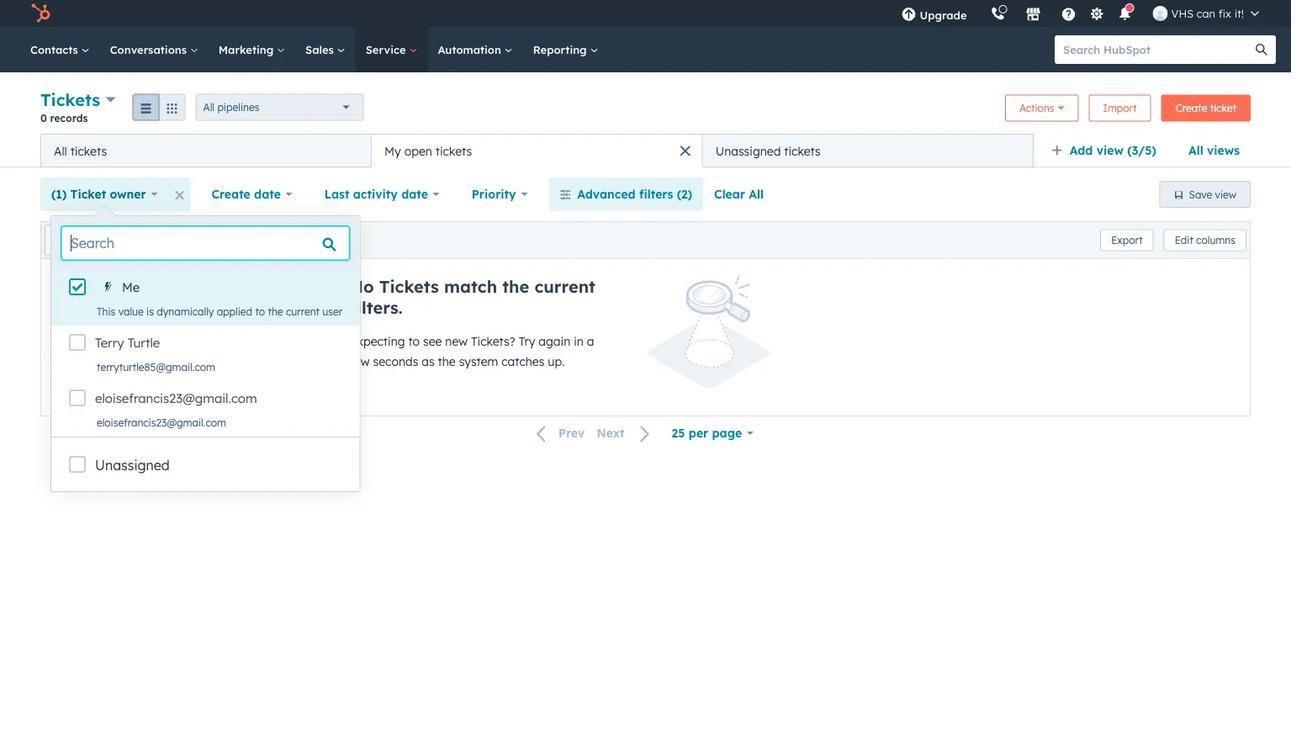Task type: describe. For each thing, give the bounding box(es) containing it.
unassigned tickets
[[716, 143, 821, 158]]

conversations link
[[100, 27, 209, 72]]

actions button
[[1006, 95, 1079, 122]]

export
[[1112, 234, 1143, 247]]

save view
[[1190, 188, 1237, 201]]

tickets for unassigned tickets
[[785, 143, 821, 158]]

edit columns button
[[1164, 229, 1247, 251]]

all right clear
[[749, 187, 764, 202]]

the inside no tickets match the current filters.
[[503, 276, 530, 297]]

to inside expecting to see new tickets? try again in a few seconds as the system catches up.
[[409, 334, 420, 349]]

tickets banner
[[40, 88, 1251, 134]]

my
[[385, 143, 401, 158]]

group inside the tickets banner
[[133, 94, 186, 121]]

help image
[[1062, 8, 1077, 23]]

catches
[[502, 354, 545, 369]]

contacts
[[30, 43, 81, 56]]

last activity date button
[[314, 178, 451, 211]]

upgrade
[[920, 8, 967, 22]]

(1)
[[51, 187, 67, 202]]

hubspot image
[[30, 3, 50, 24]]

conversations
[[110, 43, 190, 56]]

import
[[1104, 102, 1138, 114]]

unassigned tickets button
[[703, 134, 1034, 167]]

applied
[[217, 305, 253, 318]]

priority
[[472, 187, 516, 202]]

the inside expecting to see new tickets? try again in a few seconds as the system catches up.
[[438, 354, 456, 369]]

it!
[[1235, 6, 1245, 20]]

this value is dynamically applied to the current user
[[97, 305, 343, 318]]

terry
[[95, 335, 124, 351]]

advanced filters (2)
[[578, 187, 693, 202]]

0 records
[[40, 112, 88, 124]]

all views
[[1189, 143, 1240, 158]]

Search HubSpot search field
[[1055, 35, 1262, 64]]

tickets inside no tickets match the current filters.
[[379, 276, 439, 297]]

to inside list box
[[255, 305, 265, 318]]

up.
[[548, 354, 565, 369]]

my open tickets button
[[372, 134, 703, 167]]

add
[[1070, 143, 1094, 158]]

Search search field
[[61, 226, 350, 260]]

me
[[122, 279, 140, 295]]

fix
[[1219, 6, 1232, 20]]

1 vertical spatial eloisefrancis23@gmail.com
[[97, 416, 226, 429]]

save view button
[[1160, 181, 1251, 208]]

Search ID, name, or description search field
[[45, 225, 243, 255]]

notifications image
[[1118, 8, 1133, 23]]

25
[[672, 426, 685, 441]]

(1) ticket owner
[[51, 187, 146, 202]]

vhs can fix it! button
[[1143, 0, 1270, 27]]

clear all
[[715, 187, 764, 202]]

terryturtle85@gmail.com
[[97, 361, 215, 373]]

marketplaces image
[[1026, 8, 1042, 23]]

last activity date
[[325, 187, 428, 202]]

ticket
[[70, 187, 106, 202]]

date inside last activity date popup button
[[402, 187, 428, 202]]

all for all pipelines
[[203, 101, 215, 114]]

can
[[1197, 6, 1216, 20]]

calling icon button
[[984, 2, 1013, 25]]

prev button
[[527, 423, 591, 445]]

advanced
[[578, 187, 636, 202]]

turtle
[[128, 335, 160, 351]]

per
[[689, 426, 709, 441]]

try
[[519, 334, 536, 349]]

match
[[444, 276, 497, 297]]

unassigned for unassigned tickets
[[716, 143, 781, 158]]

25 per page
[[672, 426, 742, 441]]

service
[[366, 43, 409, 56]]

view for add
[[1097, 143, 1124, 158]]

views
[[1208, 143, 1240, 158]]

in
[[574, 334, 584, 349]]

clear
[[715, 187, 746, 202]]

vhs can fix it!
[[1172, 6, 1245, 20]]

edit columns
[[1175, 234, 1236, 247]]

this
[[97, 305, 116, 318]]

save
[[1190, 188, 1213, 201]]

all pipelines button
[[196, 94, 364, 121]]

calling icon image
[[991, 7, 1006, 22]]

search button
[[1248, 35, 1277, 64]]

sales
[[306, 43, 337, 56]]

columns
[[1197, 234, 1236, 247]]

upgrade image
[[902, 8, 917, 23]]

open
[[405, 143, 432, 158]]

all for all views
[[1189, 143, 1204, 158]]

hubspot link
[[20, 3, 63, 24]]

expecting to see new tickets? try again in a few seconds as the system catches up.
[[350, 334, 595, 369]]

automation
[[438, 43, 505, 56]]

(1) ticket owner button
[[40, 178, 169, 211]]

owner
[[110, 187, 146, 202]]

list box containing me
[[51, 270, 360, 437]]

help button
[[1055, 0, 1084, 27]]

marketing link
[[209, 27, 295, 72]]

no tickets match the current filters.
[[350, 276, 596, 318]]

view for save
[[1216, 188, 1237, 201]]

all for all tickets
[[54, 143, 67, 158]]

0
[[40, 112, 47, 124]]



Task type: locate. For each thing, give the bounding box(es) containing it.
date left last
[[254, 187, 281, 202]]

all tickets button
[[40, 134, 372, 167]]

all inside 'popup button'
[[203, 101, 215, 114]]

seconds
[[373, 354, 419, 369]]

marketplaces button
[[1016, 0, 1052, 27]]

the right as at the top of the page
[[438, 354, 456, 369]]

create left ticket
[[1176, 102, 1208, 114]]

tickets inside button
[[70, 143, 107, 158]]

date inside create date popup button
[[254, 187, 281, 202]]

clear all button
[[704, 178, 775, 211]]

few
[[350, 354, 370, 369]]

1 horizontal spatial create
[[1176, 102, 1208, 114]]

1 horizontal spatial current
[[535, 276, 596, 297]]

1 tickets from the left
[[70, 143, 107, 158]]

0 horizontal spatial create
[[212, 187, 251, 202]]

1 date from the left
[[254, 187, 281, 202]]

1 horizontal spatial tickets
[[436, 143, 472, 158]]

tickets up records
[[40, 89, 100, 110]]

create ticket button
[[1162, 95, 1251, 122]]

current left user
[[286, 305, 320, 318]]

tickets
[[70, 143, 107, 158], [436, 143, 472, 158], [785, 143, 821, 158]]

add view (3/5)
[[1070, 143, 1157, 158]]

date right activity
[[402, 187, 428, 202]]

create date button
[[201, 178, 304, 211]]

last
[[325, 187, 350, 202]]

0 horizontal spatial view
[[1097, 143, 1124, 158]]

terry turtle
[[95, 335, 160, 351]]

terry turtle image
[[1153, 6, 1169, 21]]

new
[[446, 334, 468, 349]]

next
[[597, 426, 625, 441]]

value
[[118, 305, 144, 318]]

0 vertical spatial tickets
[[40, 89, 100, 110]]

menu
[[890, 0, 1272, 27]]

2 vertical spatial the
[[438, 354, 456, 369]]

as
[[422, 354, 435, 369]]

activity
[[353, 187, 398, 202]]

eloisefrancis23@gmail.com
[[95, 390, 257, 406], [97, 416, 226, 429]]

tickets inside 'button'
[[436, 143, 472, 158]]

reporting
[[533, 43, 590, 56]]

tickets inside "popup button"
[[40, 89, 100, 110]]

view right save
[[1216, 188, 1237, 201]]

the right applied
[[268, 305, 283, 318]]

notifications button
[[1111, 0, 1140, 27]]

0 horizontal spatial date
[[254, 187, 281, 202]]

all views link
[[1178, 134, 1251, 167]]

the right match
[[503, 276, 530, 297]]

view right add
[[1097, 143, 1124, 158]]

all left views
[[1189, 143, 1204, 158]]

is
[[147, 305, 154, 318]]

settings image
[[1090, 7, 1105, 22]]

to left see
[[409, 334, 420, 349]]

0 horizontal spatial current
[[286, 305, 320, 318]]

unassigned for unassigned
[[95, 457, 170, 474]]

0 vertical spatial to
[[255, 305, 265, 318]]

search image
[[1256, 44, 1268, 56]]

list box
[[51, 270, 360, 437]]

view inside popup button
[[1097, 143, 1124, 158]]

group
[[133, 94, 186, 121]]

0 vertical spatial unassigned
[[716, 143, 781, 158]]

tickets
[[40, 89, 100, 110], [379, 276, 439, 297]]

1 vertical spatial current
[[286, 305, 320, 318]]

current up again
[[535, 276, 596, 297]]

1 vertical spatial tickets
[[379, 276, 439, 297]]

a
[[587, 334, 595, 349]]

pipelines
[[217, 101, 260, 114]]

menu item
[[979, 0, 983, 27]]

dynamically
[[157, 305, 214, 318]]

1 horizontal spatial date
[[402, 187, 428, 202]]

current
[[535, 276, 596, 297], [286, 305, 320, 318]]

see
[[423, 334, 442, 349]]

all pipelines
[[203, 101, 260, 114]]

system
[[459, 354, 499, 369]]

current inside no tickets match the current filters.
[[535, 276, 596, 297]]

0 horizontal spatial tickets
[[70, 143, 107, 158]]

priority button
[[461, 178, 539, 211]]

service link
[[356, 27, 428, 72]]

current inside list box
[[286, 305, 320, 318]]

1 horizontal spatial view
[[1216, 188, 1237, 201]]

create inside popup button
[[212, 187, 251, 202]]

1 horizontal spatial unassigned
[[716, 143, 781, 158]]

reporting link
[[523, 27, 609, 72]]

2 horizontal spatial tickets
[[785, 143, 821, 158]]

1 horizontal spatial the
[[438, 354, 456, 369]]

0 horizontal spatial tickets
[[40, 89, 100, 110]]

25 per page button
[[661, 417, 765, 450]]

(3/5)
[[1128, 143, 1157, 158]]

create for create ticket
[[1176, 102, 1208, 114]]

tickets for all tickets
[[70, 143, 107, 158]]

1 vertical spatial to
[[409, 334, 420, 349]]

tickets inside button
[[785, 143, 821, 158]]

all tickets
[[54, 143, 107, 158]]

1 vertical spatial create
[[212, 187, 251, 202]]

create inside button
[[1176, 102, 1208, 114]]

records
[[50, 112, 88, 124]]

again
[[539, 334, 571, 349]]

export button
[[1101, 229, 1154, 251]]

create ticket
[[1176, 102, 1237, 114]]

unassigned
[[716, 143, 781, 158], [95, 457, 170, 474]]

vhs
[[1172, 6, 1194, 20]]

to right applied
[[255, 305, 265, 318]]

0 vertical spatial eloisefrancis23@gmail.com
[[95, 390, 257, 406]]

create down all tickets button
[[212, 187, 251, 202]]

prev
[[559, 426, 585, 441]]

create for create date
[[212, 187, 251, 202]]

all down 0 records
[[54, 143, 67, 158]]

0 horizontal spatial the
[[268, 305, 283, 318]]

2 tickets from the left
[[436, 143, 472, 158]]

1 horizontal spatial tickets
[[379, 276, 439, 297]]

2 horizontal spatial the
[[503, 276, 530, 297]]

next button
[[591, 423, 661, 445]]

0 vertical spatial view
[[1097, 143, 1124, 158]]

tickets right 'no'
[[379, 276, 439, 297]]

1 vertical spatial unassigned
[[95, 457, 170, 474]]

filters
[[640, 187, 674, 202]]

1 horizontal spatial to
[[409, 334, 420, 349]]

contacts link
[[20, 27, 100, 72]]

actions
[[1020, 102, 1055, 114]]

unassigned inside unassigned tickets button
[[716, 143, 781, 158]]

0 vertical spatial create
[[1176, 102, 1208, 114]]

the
[[503, 276, 530, 297], [268, 305, 283, 318], [438, 354, 456, 369]]

sales link
[[295, 27, 356, 72]]

marketing
[[219, 43, 277, 56]]

all inside 'link'
[[1189, 143, 1204, 158]]

menu containing vhs can fix it!
[[890, 0, 1272, 27]]

3 tickets from the left
[[785, 143, 821, 158]]

view
[[1097, 143, 1124, 158], [1216, 188, 1237, 201]]

1 vertical spatial the
[[268, 305, 283, 318]]

all left pipelines
[[203, 101, 215, 114]]

0 horizontal spatial to
[[255, 305, 265, 318]]

view inside button
[[1216, 188, 1237, 201]]

(2)
[[677, 187, 693, 202]]

1 vertical spatial view
[[1216, 188, 1237, 201]]

user
[[323, 305, 343, 318]]

0 vertical spatial the
[[503, 276, 530, 297]]

create date
[[212, 187, 281, 202]]

2 date from the left
[[402, 187, 428, 202]]

0 vertical spatial current
[[535, 276, 596, 297]]

the inside list box
[[268, 305, 283, 318]]

tickets?
[[471, 334, 516, 349]]

0 horizontal spatial unassigned
[[95, 457, 170, 474]]

ticket
[[1211, 102, 1237, 114]]

edit
[[1175, 234, 1194, 247]]

my open tickets
[[385, 143, 472, 158]]

pagination navigation
[[527, 422, 661, 445]]

settings link
[[1087, 5, 1108, 22]]

filters.
[[350, 297, 403, 318]]



Task type: vqa. For each thing, say whether or not it's contained in the screenshot.
25 per page
yes



